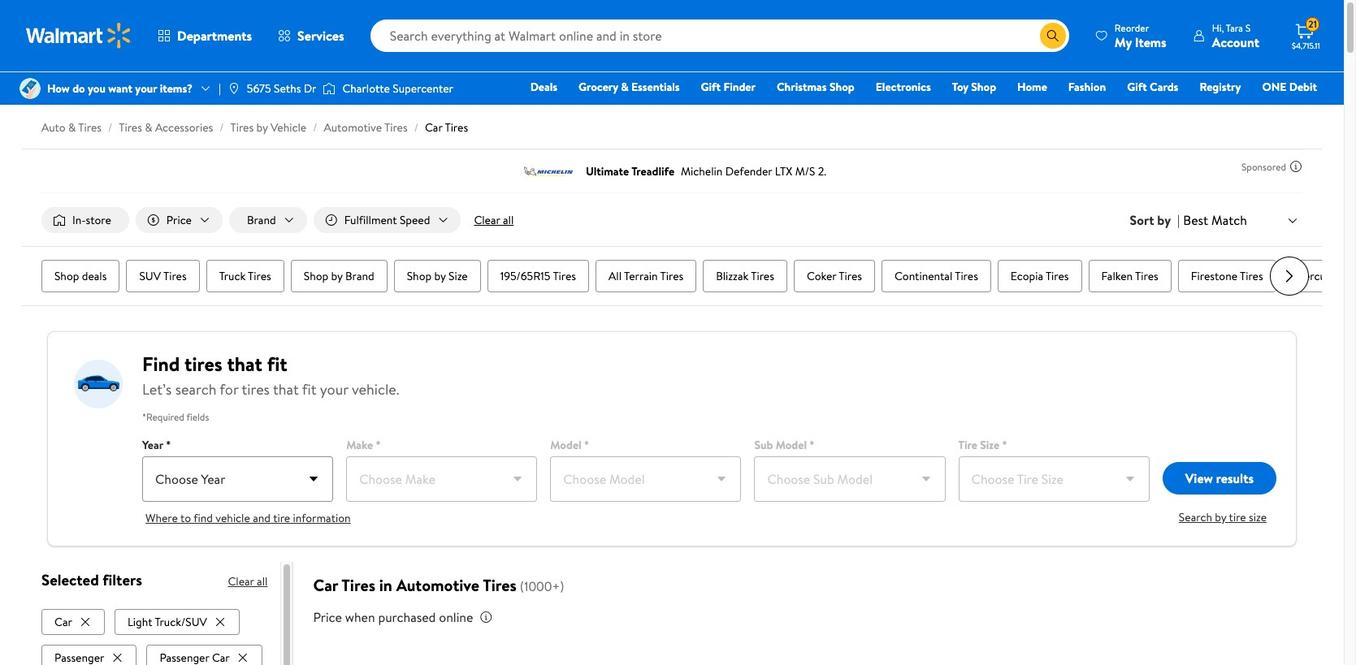 Task type: locate. For each thing, give the bounding box(es) containing it.
car down supercenter
[[425, 119, 443, 136]]

items
[[1135, 33, 1167, 51]]

1 vertical spatial all
[[257, 574, 268, 590]]

light truck/suv
[[128, 614, 207, 631]]

Search search field
[[370, 20, 1069, 52]]

shop down speed
[[407, 268, 432, 285]]

0 horizontal spatial car
[[54, 614, 72, 631]]

1 horizontal spatial brand
[[345, 268, 374, 285]]

home link
[[1010, 78, 1055, 96]]

195/65r15 tires
[[500, 268, 576, 285]]

1 vertical spatial car
[[313, 575, 338, 597]]

brand up truck tires
[[247, 212, 276, 228]]

0 horizontal spatial price
[[167, 212, 192, 228]]

fashion
[[1069, 79, 1106, 95]]

0 horizontal spatial that
[[227, 350, 263, 378]]

shop for shop deals
[[54, 268, 79, 285]]

all for clear all button inside sort and filter section element
[[503, 212, 514, 228]]

by for search by tire size
[[1215, 510, 1227, 526]]

1 horizontal spatial  image
[[227, 82, 240, 95]]

shop right toy
[[972, 79, 997, 95]]

1 horizontal spatial fit
[[302, 380, 317, 400]]

all terrain tires link
[[596, 260, 697, 293]]

tires up legal information icon
[[483, 575, 517, 597]]

gift left cards
[[1128, 79, 1147, 95]]

1 vertical spatial |
[[1178, 211, 1180, 229]]

vehicle type: car and truck image
[[74, 359, 123, 411]]

electronics
[[876, 79, 931, 95]]

auto & tires / tires & accessories / tires by vehicle / automotive tires / car tires
[[41, 119, 468, 136]]

seths
[[274, 80, 301, 97]]

0 vertical spatial your
[[135, 80, 157, 97]]

1 horizontal spatial clear all
[[474, 212, 514, 228]]

shop right the christmas
[[830, 79, 855, 95]]

/ right the accessories
[[220, 119, 224, 136]]

tire size *
[[959, 437, 1007, 454]]

truck tires link
[[206, 260, 284, 293]]

shop by size link
[[394, 260, 481, 293]]

next slide for chipmodule list image
[[1270, 257, 1309, 296]]

4 / from the left
[[414, 119, 419, 136]]

sub model *
[[755, 437, 815, 454]]

0 vertical spatial fit
[[267, 350, 287, 378]]

0 horizontal spatial brand
[[247, 212, 276, 228]]

to
[[180, 510, 191, 527]]

0 horizontal spatial |
[[219, 80, 221, 97]]

/ right auto & tires link
[[108, 119, 112, 136]]

grocery
[[579, 79, 618, 95]]

tires right the continental
[[955, 268, 978, 285]]

0 horizontal spatial tires
[[185, 350, 222, 378]]

essentials
[[632, 79, 680, 95]]

gift for gift cards
[[1128, 79, 1147, 95]]

0 horizontal spatial  image
[[20, 78, 41, 99]]

by for sort by |
[[1158, 211, 1171, 229]]

search by tire size button
[[1179, 509, 1270, 527]]

0 horizontal spatial gift
[[701, 79, 721, 95]]

2 gift from the left
[[1128, 79, 1147, 95]]

list item
[[41, 642, 140, 666], [147, 642, 266, 666]]

& left the accessories
[[145, 119, 152, 136]]

1 vertical spatial brand
[[345, 268, 374, 285]]

auto & tires link
[[41, 119, 102, 136]]

shop left deals
[[54, 268, 79, 285]]

 image left 'how'
[[20, 78, 41, 99]]

tires right blizzak
[[751, 268, 774, 285]]

car list item
[[41, 606, 108, 635]]

1 horizontal spatial tire
[[1229, 510, 1247, 526]]

list containing car
[[41, 606, 268, 666]]

ad disclaimer and feedback image
[[1290, 160, 1303, 173]]

* for year *
[[166, 437, 171, 454]]

0 vertical spatial that
[[227, 350, 263, 378]]

1 horizontal spatial |
[[1178, 211, 1180, 229]]

brand inside shop by brand link
[[345, 268, 374, 285]]

clear all up 195/65r15
[[474, 212, 514, 228]]

by inside sort and filter section element
[[1158, 211, 1171, 229]]

store
[[86, 212, 111, 228]]

sponsored
[[1242, 160, 1287, 174]]

light truck/suv list item
[[115, 606, 243, 635]]

make *
[[346, 437, 381, 454]]

price left the when
[[313, 609, 342, 627]]

when
[[345, 609, 375, 627]]

toy shop
[[952, 79, 997, 95]]

car down selected
[[54, 614, 72, 631]]

in
[[379, 575, 392, 597]]

1 horizontal spatial clear
[[474, 212, 500, 228]]

vehicle
[[271, 119, 307, 136]]

selected filters
[[41, 570, 142, 591]]

tires
[[185, 350, 222, 378], [242, 380, 270, 400]]

christmas
[[777, 79, 827, 95]]

& right 'auto'
[[68, 119, 76, 136]]

1 vertical spatial your
[[320, 380, 348, 400]]

& right grocery
[[621, 79, 629, 95]]

gift left 'finder'
[[701, 79, 721, 95]]

all inside sort and filter section element
[[503, 212, 514, 228]]

0 horizontal spatial &
[[68, 119, 76, 136]]

ecopia tires link
[[998, 260, 1082, 293]]

in-store
[[72, 212, 111, 228]]

1 * from the left
[[166, 437, 171, 454]]

one debit walmart+
[[1263, 79, 1318, 118]]

s
[[1246, 21, 1251, 35]]

0 vertical spatial brand
[[247, 212, 276, 228]]

brand button
[[229, 207, 307, 233]]

price for price
[[167, 212, 192, 228]]

applied filters section element
[[41, 570, 142, 591]]

services button
[[265, 16, 357, 55]]

tires right truck
[[248, 268, 271, 285]]

for
[[220, 380, 239, 400]]

tires
[[78, 119, 102, 136], [119, 119, 142, 136], [230, 119, 254, 136], [384, 119, 408, 136], [445, 119, 468, 136], [163, 268, 187, 285], [248, 268, 271, 285], [553, 268, 576, 285], [660, 268, 684, 285], [751, 268, 774, 285], [839, 268, 862, 285], [955, 268, 978, 285], [1046, 268, 1069, 285], [1136, 268, 1159, 285], [1240, 268, 1264, 285], [342, 575, 375, 597], [483, 575, 517, 597]]

 image left 5675
[[227, 82, 240, 95]]

selected
[[41, 570, 99, 591]]

1 vertical spatial clear all
[[228, 574, 268, 590]]

| left 5675
[[219, 80, 221, 97]]

all down and
[[257, 574, 268, 590]]

that up for
[[227, 350, 263, 378]]

1 horizontal spatial size
[[980, 437, 1000, 454]]

| left best
[[1178, 211, 1180, 229]]

tires down 5675
[[230, 119, 254, 136]]

sort
[[1130, 211, 1155, 229]]

clear all down "where to find vehicle and tire information" button
[[228, 574, 268, 590]]

2 horizontal spatial car
[[425, 119, 443, 136]]

hi,
[[1212, 21, 1224, 35]]

automotive
[[324, 119, 382, 136], [396, 575, 480, 597]]

fit
[[267, 350, 287, 378], [302, 380, 317, 400]]

0 horizontal spatial all
[[257, 574, 268, 590]]

falken tires
[[1102, 268, 1159, 285]]

/ right vehicle
[[313, 119, 317, 136]]

one debit link
[[1255, 78, 1325, 96]]

1 horizontal spatial automotive
[[396, 575, 480, 597]]

& for essentials
[[621, 79, 629, 95]]

clear down where to find vehicle and tire information
[[228, 574, 254, 590]]

by
[[256, 119, 268, 136], [1158, 211, 1171, 229], [331, 268, 343, 285], [434, 268, 446, 285], [1215, 510, 1227, 526]]

0 horizontal spatial size
[[449, 268, 468, 285]]

tires right 'auto'
[[78, 119, 102, 136]]

brand down fulfillment
[[345, 268, 374, 285]]

1 horizontal spatial gift
[[1128, 79, 1147, 95]]

that right for
[[273, 380, 299, 400]]

1 horizontal spatial your
[[320, 380, 348, 400]]

tire left "size"
[[1229, 510, 1247, 526]]

brand
[[247, 212, 276, 228], [345, 268, 374, 285]]

car for car tires in automotive tires (1000+)
[[313, 575, 338, 597]]

0 vertical spatial automotive
[[324, 119, 382, 136]]

tire right and
[[273, 510, 290, 527]]

fashion link
[[1061, 78, 1114, 96]]

home
[[1018, 79, 1048, 95]]

2 horizontal spatial &
[[621, 79, 629, 95]]

1 horizontal spatial clear all button
[[468, 207, 520, 233]]

list
[[41, 606, 268, 666]]

suv tires link
[[126, 260, 200, 293]]

0 vertical spatial price
[[167, 212, 192, 228]]

tires right coker
[[839, 268, 862, 285]]

blizzak tires link
[[703, 260, 787, 293]]

2 list item from the left
[[147, 642, 266, 666]]

all up 195/65r15
[[503, 212, 514, 228]]

your right want
[[135, 80, 157, 97]]

0 vertical spatial all
[[503, 212, 514, 228]]

0 horizontal spatial fit
[[267, 350, 287, 378]]

tires right for
[[242, 380, 270, 400]]

price inside dropdown button
[[167, 212, 192, 228]]

3 * from the left
[[584, 437, 589, 454]]

0 vertical spatial clear
[[474, 212, 500, 228]]

one
[[1263, 79, 1287, 95]]

0 horizontal spatial clear all button
[[228, 569, 268, 595]]

your left vehicle.
[[320, 380, 348, 400]]

car tires link
[[425, 119, 468, 136]]

results
[[1217, 470, 1254, 488]]

1 horizontal spatial all
[[503, 212, 514, 228]]

ecopia
[[1011, 268, 1044, 285]]

price up suv tires
[[167, 212, 192, 228]]

list item down truck/suv at left
[[147, 642, 266, 666]]

gift
[[701, 79, 721, 95], [1128, 79, 1147, 95]]

0 vertical spatial clear all button
[[468, 207, 520, 233]]

1 horizontal spatial that
[[273, 380, 299, 400]]

list item down car button
[[41, 642, 140, 666]]

1 horizontal spatial model
[[776, 437, 807, 454]]

0 horizontal spatial model
[[551, 437, 582, 454]]

1 horizontal spatial tire
[[1342, 268, 1357, 285]]

add to favorites list, forceland kunimoto-f28 all season 305/45r22 118v xl light truck tire image
[[1257, 662, 1277, 666]]

/ left car tires link
[[414, 119, 419, 136]]

1 vertical spatial clear all button
[[228, 569, 268, 595]]

4 * from the left
[[810, 437, 815, 454]]

vehicle
[[216, 510, 250, 527]]

tires up search
[[185, 350, 222, 378]]

1 model from the left
[[551, 437, 582, 454]]

gift finder link
[[694, 78, 763, 96]]

remove filter passenger car image
[[236, 652, 249, 665]]

automotive up online
[[396, 575, 480, 597]]

0 vertical spatial car
[[425, 119, 443, 136]]

1 / from the left
[[108, 119, 112, 136]]

price for price when purchased online
[[313, 609, 342, 627]]

0 vertical spatial tires
[[185, 350, 222, 378]]

vehicle.
[[352, 380, 399, 400]]

1 horizontal spatial list item
[[147, 642, 266, 666]]

0 horizontal spatial list item
[[41, 642, 140, 666]]

1 list item from the left
[[41, 642, 140, 666]]

fulfillment
[[344, 212, 397, 228]]

shop
[[830, 79, 855, 95], [972, 79, 997, 95], [54, 268, 79, 285], [304, 268, 328, 285], [407, 268, 432, 285]]

fields
[[186, 411, 209, 424]]

0 horizontal spatial tire
[[959, 437, 978, 454]]

toy
[[952, 79, 969, 95]]

clear up 195/65r15
[[474, 212, 500, 228]]

tires & accessories link
[[119, 119, 213, 136]]

/
[[108, 119, 112, 136], [220, 119, 224, 136], [313, 119, 317, 136], [414, 119, 419, 136]]

 image
[[323, 80, 336, 97]]

1 vertical spatial price
[[313, 609, 342, 627]]

walmart image
[[26, 23, 132, 49]]

your inside find tires that fit let's search for tires that fit your vehicle.
[[320, 380, 348, 400]]

car inside car button
[[54, 614, 72, 631]]

where
[[146, 510, 178, 527]]

2 model from the left
[[776, 437, 807, 454]]

1 horizontal spatial price
[[313, 609, 342, 627]]

1 horizontal spatial tires
[[242, 380, 270, 400]]

deals
[[82, 268, 107, 285]]

0 vertical spatial clear all
[[474, 212, 514, 228]]

shop right truck tires
[[304, 268, 328, 285]]

clear all button down "where to find vehicle and tire information" button
[[228, 569, 268, 595]]

0 horizontal spatial clear
[[228, 574, 254, 590]]

automotive down the charlotte
[[324, 119, 382, 136]]

1 vertical spatial fit
[[302, 380, 317, 400]]

reorder my items
[[1115, 21, 1167, 51]]

search icon image
[[1047, 29, 1060, 42]]

 image
[[20, 78, 41, 99], [227, 82, 240, 95]]

5675 seths dr
[[247, 80, 316, 97]]

your
[[135, 80, 157, 97], [320, 380, 348, 400]]

2 vertical spatial car
[[54, 614, 72, 631]]

| inside sort and filter section element
[[1178, 211, 1180, 229]]

1 vertical spatial that
[[273, 380, 299, 400]]

1 horizontal spatial car
[[313, 575, 338, 597]]

match
[[1212, 211, 1248, 229]]

registry link
[[1193, 78, 1249, 96]]

 image for how
[[20, 78, 41, 99]]

5675
[[247, 80, 271, 97]]

clear all button up 195/65r15
[[468, 207, 520, 233]]

car left the in
[[313, 575, 338, 597]]

&
[[621, 79, 629, 95], [68, 119, 76, 136], [145, 119, 152, 136]]

car for car
[[54, 614, 72, 631]]

deals
[[530, 79, 558, 95]]

1 gift from the left
[[701, 79, 721, 95]]

2 * from the left
[[376, 437, 381, 454]]

coker
[[807, 268, 837, 285]]

by inside button
[[1215, 510, 1227, 526]]

0 horizontal spatial your
[[135, 80, 157, 97]]



Task type: describe. For each thing, give the bounding box(es) containing it.
walmart+ link
[[1262, 101, 1325, 119]]

shop for shop by size
[[407, 268, 432, 285]]

dr
[[304, 80, 316, 97]]

3 / from the left
[[313, 119, 317, 136]]

online
[[439, 609, 473, 627]]

tires down want
[[119, 119, 142, 136]]

find
[[194, 510, 213, 527]]

debit
[[1290, 79, 1318, 95]]

195/65r15
[[500, 268, 551, 285]]

auto
[[41, 119, 66, 136]]

(1000+)
[[520, 578, 564, 596]]

do
[[72, 80, 85, 97]]

departments
[[177, 27, 252, 45]]

where to find vehicle and tire information
[[146, 510, 351, 527]]

blizzak
[[716, 268, 749, 285]]

tires right 'falken'
[[1136, 268, 1159, 285]]

0 vertical spatial tire
[[1342, 268, 1357, 285]]

toy shop link
[[945, 78, 1004, 96]]

tires right firestone
[[1240, 268, 1264, 285]]

shop deals
[[54, 268, 107, 285]]

items?
[[160, 80, 193, 97]]

hercules tire
[[1296, 268, 1357, 285]]

& for tires
[[68, 119, 76, 136]]

by for shop by size
[[434, 268, 446, 285]]

shop for shop by brand
[[304, 268, 328, 285]]

1 vertical spatial tire
[[959, 437, 978, 454]]

clear inside sort and filter section element
[[474, 212, 500, 228]]

* for model *
[[584, 437, 589, 454]]

0 horizontal spatial automotive
[[324, 119, 382, 136]]

1 vertical spatial clear
[[228, 574, 254, 590]]

price button
[[136, 207, 223, 233]]

clear all inside sort and filter section element
[[474, 212, 514, 228]]

sort and filter section element
[[22, 194, 1322, 246]]

car tires in automotive tires (1000+)
[[313, 575, 564, 597]]

view results
[[1186, 470, 1254, 488]]

how do you want your items?
[[47, 80, 193, 97]]

christmas shop link
[[770, 78, 862, 96]]

view
[[1186, 470, 1213, 488]]

0 horizontal spatial clear all
[[228, 574, 268, 590]]

account
[[1212, 33, 1260, 51]]

charlotte
[[343, 80, 390, 97]]

tire inside button
[[1229, 510, 1247, 526]]

0 horizontal spatial tire
[[273, 510, 290, 527]]

search
[[175, 380, 216, 400]]

light
[[128, 614, 152, 631]]

registry
[[1200, 79, 1241, 95]]

1 vertical spatial size
[[980, 437, 1000, 454]]

search
[[1179, 510, 1213, 526]]

year *
[[142, 437, 171, 454]]

blizzak tires
[[716, 268, 774, 285]]

fulfillment speed
[[344, 212, 430, 228]]

2 / from the left
[[220, 119, 224, 136]]

terrain
[[624, 268, 658, 285]]

1 vertical spatial automotive
[[396, 575, 480, 597]]

tires by vehicle link
[[230, 119, 307, 136]]

hercules
[[1296, 268, 1340, 285]]

price when purchased online
[[313, 609, 473, 627]]

all
[[609, 268, 622, 285]]

tires down supercenter
[[445, 119, 468, 136]]

tires right the ecopia
[[1046, 268, 1069, 285]]

195/65r15 tires link
[[487, 260, 589, 293]]

services
[[298, 27, 344, 45]]

firestone tires link
[[1178, 260, 1277, 293]]

by for shop by brand
[[331, 268, 343, 285]]

electronics link
[[869, 78, 938, 96]]

1 vertical spatial tires
[[242, 380, 270, 400]]

car button
[[41, 609, 105, 635]]

* for make *
[[376, 437, 381, 454]]

5 * from the left
[[1003, 437, 1007, 454]]

deals link
[[523, 78, 565, 96]]

gift for gift finder
[[701, 79, 721, 95]]

remove filter passenger image
[[111, 652, 124, 665]]

hi, tara s account
[[1212, 21, 1260, 51]]

tara
[[1226, 21, 1244, 35]]

and
[[253, 510, 271, 527]]

my
[[1115, 33, 1132, 51]]

falken tires link
[[1089, 260, 1172, 293]]

truck/suv
[[155, 614, 207, 631]]

tires left the in
[[342, 575, 375, 597]]

continental tires link
[[882, 260, 991, 293]]

all for the bottommost clear all button
[[257, 574, 268, 590]]

suv tires
[[139, 268, 187, 285]]

make
[[346, 437, 373, 454]]

shop by size
[[407, 268, 468, 285]]

continental tires
[[895, 268, 978, 285]]

 image for 5675
[[227, 82, 240, 95]]

legal information image
[[480, 611, 493, 624]]

0 vertical spatial |
[[219, 80, 221, 97]]

sub
[[755, 437, 773, 454]]

find tires that fit let's search for tires that fit your vehicle.
[[142, 350, 399, 400]]

view results button
[[1163, 463, 1277, 495]]

in-store button
[[41, 207, 129, 233]]

clear all button inside sort and filter section element
[[468, 207, 520, 233]]

tires right 195/65r15
[[553, 268, 576, 285]]

21
[[1309, 17, 1317, 31]]

1 horizontal spatial &
[[145, 119, 152, 136]]

charlotte supercenter
[[343, 80, 454, 97]]

coker tires
[[807, 268, 862, 285]]

$4,715.11
[[1292, 40, 1321, 51]]

falken
[[1102, 268, 1133, 285]]

tires down charlotte supercenter
[[384, 119, 408, 136]]

forceland kunimoto-f28 all season 305/45r22 118v xl light truck tire image
[[1059, 656, 1283, 666]]

0 vertical spatial size
[[449, 268, 468, 285]]

continental
[[895, 268, 953, 285]]

tires right suv
[[163, 268, 187, 285]]

best match
[[1184, 211, 1248, 229]]

truck
[[219, 268, 246, 285]]

hercules tire link
[[1283, 260, 1357, 293]]

want
[[108, 80, 132, 97]]

where to find vehicle and tire information button
[[146, 510, 351, 527]]

how
[[47, 80, 70, 97]]

size
[[1249, 510, 1267, 526]]

find
[[142, 350, 180, 378]]

brand inside brand 'dropdown button'
[[247, 212, 276, 228]]

reorder
[[1115, 21, 1150, 35]]

filters
[[103, 570, 142, 591]]

*required fields
[[142, 411, 209, 424]]

tires right terrain
[[660, 268, 684, 285]]

shop by brand
[[304, 268, 374, 285]]

Walmart Site-Wide search field
[[370, 20, 1069, 52]]



Task type: vqa. For each thing, say whether or not it's contained in the screenshot.
Network, at the right bottom of the page
no



